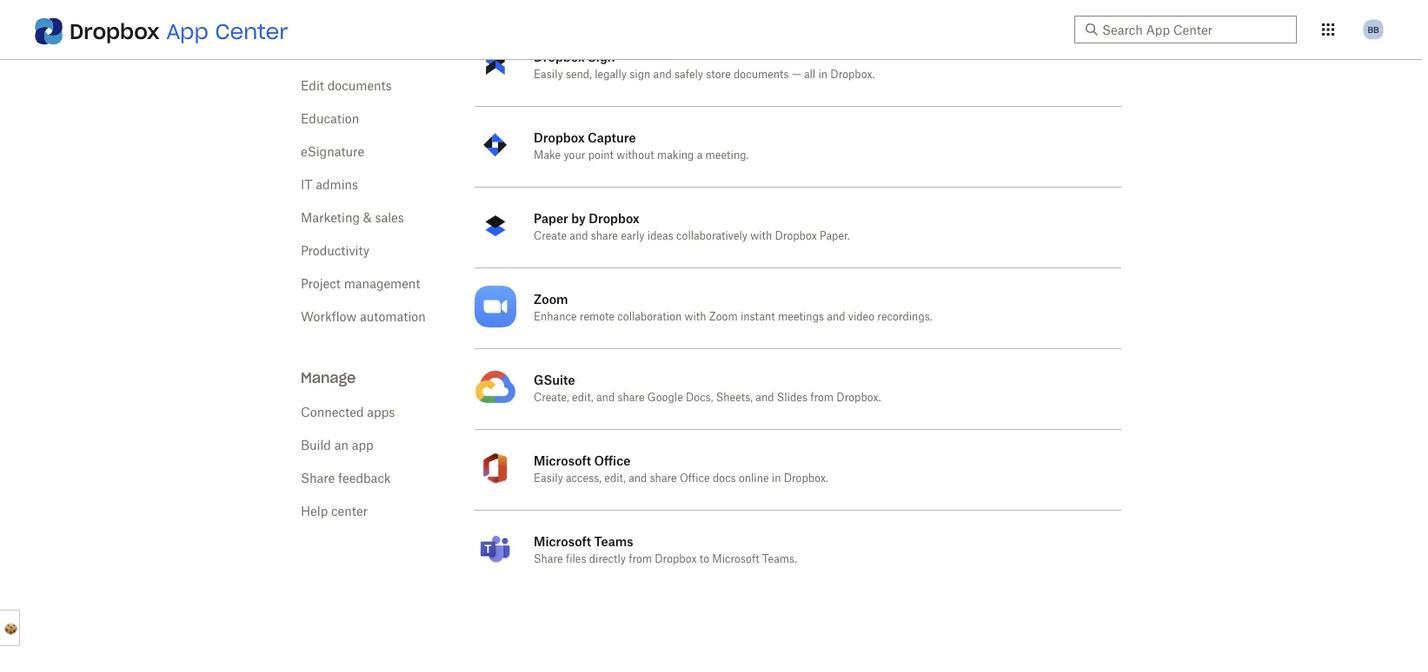 Task type: describe. For each thing, give the bounding box(es) containing it.
docs,
[[686, 393, 713, 403]]

manage
[[301, 369, 356, 387]]

gsuite
[[534, 372, 575, 387]]

access,
[[566, 474, 602, 484]]

zoom enhance remote collaboration with zoom instant meetings and video recordings.
[[534, 292, 932, 322]]

without
[[616, 150, 654, 161]]

all
[[804, 70, 816, 80]]

dropbox app center
[[70, 18, 288, 44]]

& for design
[[360, 47, 368, 59]]

microsoft teams share files directly from dropbox to microsoft teams.
[[534, 534, 797, 565]]

connected apps link
[[301, 407, 395, 419]]

an
[[334, 440, 349, 452]]

design
[[372, 47, 410, 59]]

0 horizontal spatial documents
[[327, 80, 392, 92]]

to
[[700, 555, 709, 565]]

esignature
[[301, 146, 364, 158]]

project management
[[301, 278, 420, 290]]

productivity
[[301, 245, 369, 257]]

online
[[739, 474, 769, 484]]

and inside dropbox sign easily send, legally sign and safely store documents — all in dropbox.
[[653, 70, 672, 80]]

and inside "paper by dropbox create and share early ideas collaboratively with dropbox paper."
[[570, 231, 588, 242]]

capture
[[588, 130, 636, 145]]

meetings
[[778, 312, 824, 322]]

edit documents link
[[301, 80, 392, 92]]

bb button
[[1360, 16, 1387, 43]]

paper
[[534, 211, 568, 226]]

share inside 'microsoft teams share files directly from dropbox to microsoft teams.'
[[534, 555, 563, 565]]

safely
[[675, 70, 703, 80]]

dropbox inside 'microsoft teams share files directly from dropbox to microsoft teams.'
[[655, 555, 697, 565]]

build an app link
[[301, 440, 373, 452]]

edit
[[301, 80, 324, 92]]

google
[[647, 393, 683, 403]]

documents inside dropbox sign easily send, legally sign and safely store documents — all in dropbox.
[[734, 70, 789, 80]]

app
[[352, 440, 373, 452]]

dropbox inside dropbox sign easily send, legally sign and safely store documents — all in dropbox.
[[534, 49, 585, 64]]

dropbox left app
[[70, 18, 160, 44]]

easily for dropbox sign
[[534, 70, 563, 80]]

and inside "microsoft office easily access, edit, and share office docs online in dropbox."
[[629, 474, 647, 484]]

dropbox sign easily send, legally sign and safely store documents — all in dropbox.
[[534, 49, 875, 80]]

early
[[621, 231, 645, 242]]

from inside 'microsoft teams share files directly from dropbox to microsoft teams.'
[[629, 555, 652, 565]]

—
[[792, 70, 801, 80]]

teams
[[594, 534, 633, 549]]

create
[[534, 231, 567, 242]]

sign
[[588, 49, 615, 64]]

workflow automation link
[[301, 311, 426, 323]]

it admins link
[[301, 179, 358, 191]]

productivity link
[[301, 245, 369, 257]]

point
[[588, 150, 614, 161]]

center
[[331, 506, 368, 518]]

workflow
[[301, 311, 356, 323]]

creativity
[[301, 47, 357, 59]]

edit, inside "gsuite create, edit, and share google docs, sheets, and slides from dropbox."
[[572, 393, 593, 403]]

directly
[[589, 555, 626, 565]]

connected apps
[[301, 407, 395, 419]]

edit documents
[[301, 80, 392, 92]]

sheets,
[[716, 393, 753, 403]]

marketing
[[301, 212, 360, 224]]

instant
[[741, 312, 775, 322]]

app
[[166, 18, 208, 44]]

creativity & design link
[[301, 47, 410, 59]]

sales
[[375, 212, 404, 224]]

feedback
[[338, 473, 391, 485]]

management
[[344, 278, 420, 290]]

teams.
[[762, 555, 797, 565]]

esignature link
[[301, 146, 364, 158]]

with inside "paper by dropbox create and share early ideas collaboratively with dropbox paper."
[[750, 231, 772, 242]]

microsoft for microsoft office
[[534, 453, 591, 468]]

files
[[566, 555, 586, 565]]

& for sales
[[363, 212, 372, 224]]

admins
[[316, 179, 358, 191]]

apps
[[367, 407, 395, 419]]

with inside "zoom enhance remote collaboration with zoom instant meetings and video recordings."
[[685, 312, 706, 322]]

0 vertical spatial share
[[301, 473, 335, 485]]

edit, inside "microsoft office easily access, edit, and share office docs online in dropbox."
[[604, 474, 626, 484]]

project management link
[[301, 278, 420, 290]]

Search App Center text field
[[1102, 20, 1287, 39]]

legally
[[595, 70, 627, 80]]

dropbox inside dropbox capture make your point without making a meeting.
[[534, 130, 585, 145]]

center
[[215, 18, 288, 44]]

store
[[706, 70, 731, 80]]

ideas
[[647, 231, 674, 242]]

create,
[[534, 393, 569, 403]]

dropbox left paper.
[[775, 231, 817, 242]]

dropbox capture make your point without making a meeting.
[[534, 130, 749, 161]]

0 vertical spatial zoom
[[534, 292, 568, 306]]

and right "create,"
[[596, 393, 615, 403]]

make
[[534, 150, 561, 161]]

project
[[301, 278, 341, 290]]

dropbox up early
[[589, 211, 640, 226]]

collaboratively
[[676, 231, 748, 242]]



Task type: vqa. For each thing, say whether or not it's contained in the screenshot.
Set on the top left of the page
no



Task type: locate. For each thing, give the bounding box(es) containing it.
share left docs
[[650, 474, 677, 484]]

1 vertical spatial dropbox.
[[837, 393, 881, 403]]

help center link
[[301, 506, 368, 518]]

0 horizontal spatial share
[[301, 473, 335, 485]]

it
[[301, 179, 312, 191]]

0 vertical spatial &
[[360, 47, 368, 59]]

dropbox. for gsuite
[[837, 393, 881, 403]]

1 horizontal spatial zoom
[[709, 312, 738, 322]]

slides
[[777, 393, 808, 403]]

zoom
[[534, 292, 568, 306], [709, 312, 738, 322]]

from right slides on the bottom right
[[810, 393, 834, 403]]

easily for microsoft office
[[534, 474, 563, 484]]

0 horizontal spatial with
[[685, 312, 706, 322]]

& left "design"
[[360, 47, 368, 59]]

making
[[657, 150, 694, 161]]

build
[[301, 440, 331, 452]]

dropbox
[[70, 18, 160, 44], [534, 49, 585, 64], [534, 130, 585, 145], [589, 211, 640, 226], [775, 231, 817, 242], [655, 555, 697, 565]]

a
[[697, 150, 703, 161]]

microsoft
[[534, 453, 591, 468], [534, 534, 591, 549], [712, 555, 759, 565]]

sign
[[630, 70, 650, 80]]

share left the files
[[534, 555, 563, 565]]

1 vertical spatial from
[[629, 555, 652, 565]]

1 vertical spatial office
[[680, 474, 710, 484]]

0 vertical spatial office
[[594, 453, 631, 468]]

in right online
[[772, 474, 781, 484]]

&
[[360, 47, 368, 59], [363, 212, 372, 224]]

in inside "microsoft office easily access, edit, and share office docs online in dropbox."
[[772, 474, 781, 484]]

1 horizontal spatial in
[[818, 70, 828, 80]]

and left video
[[827, 312, 845, 322]]

enhance
[[534, 312, 577, 322]]

from
[[810, 393, 834, 403], [629, 555, 652, 565]]

with
[[750, 231, 772, 242], [685, 312, 706, 322]]

0 horizontal spatial from
[[629, 555, 652, 565]]

easily inside "microsoft office easily access, edit, and share office docs online in dropbox."
[[534, 474, 563, 484]]

bb
[[1368, 24, 1379, 35]]

and down by
[[570, 231, 588, 242]]

1 vertical spatial with
[[685, 312, 706, 322]]

in right all at top
[[818, 70, 828, 80]]

2 vertical spatial microsoft
[[712, 555, 759, 565]]

2 easily from the top
[[534, 474, 563, 484]]

paper.
[[820, 231, 850, 242]]

easily left access,
[[534, 474, 563, 484]]

dropbox. right online
[[784, 474, 828, 484]]

build an app
[[301, 440, 373, 452]]

dropbox up send,
[[534, 49, 585, 64]]

microsoft up the files
[[534, 534, 591, 549]]

workflow automation
[[301, 311, 426, 323]]

help center
[[301, 506, 368, 518]]

0 vertical spatial easily
[[534, 70, 563, 80]]

from down teams
[[629, 555, 652, 565]]

share
[[591, 231, 618, 242], [618, 393, 645, 403], [650, 474, 677, 484]]

and right sign
[[653, 70, 672, 80]]

recordings.
[[877, 312, 932, 322]]

and left slides on the bottom right
[[756, 393, 774, 403]]

with right collaboration
[[685, 312, 706, 322]]

0 vertical spatial edit,
[[572, 393, 593, 403]]

0 vertical spatial in
[[818, 70, 828, 80]]

dropbox. inside "microsoft office easily access, edit, and share office docs online in dropbox."
[[784, 474, 828, 484]]

in inside dropbox sign easily send, legally sign and safely store documents — all in dropbox.
[[818, 70, 828, 80]]

microsoft inside "microsoft office easily access, edit, and share office docs online in dropbox."
[[534, 453, 591, 468]]

dropbox left the to
[[655, 555, 697, 565]]

share inside "paper by dropbox create and share early ideas collaboratively with dropbox paper."
[[591, 231, 618, 242]]

it admins
[[301, 179, 358, 191]]

1 horizontal spatial documents
[[734, 70, 789, 80]]

dropbox. right slides on the bottom right
[[837, 393, 881, 403]]

1 horizontal spatial from
[[810, 393, 834, 403]]

1 vertical spatial &
[[363, 212, 372, 224]]

dropbox. inside "gsuite create, edit, and share google docs, sheets, and slides from dropbox."
[[837, 393, 881, 403]]

1 horizontal spatial with
[[750, 231, 772, 242]]

1 vertical spatial easily
[[534, 474, 563, 484]]

microsoft office easily access, edit, and share office docs online in dropbox.
[[534, 453, 828, 484]]

edit, right access,
[[604, 474, 626, 484]]

share feedback link
[[301, 473, 391, 485]]

0 horizontal spatial in
[[772, 474, 781, 484]]

share left early
[[591, 231, 618, 242]]

1 vertical spatial share
[[534, 555, 563, 565]]

share left google
[[618, 393, 645, 403]]

and
[[653, 70, 672, 80], [570, 231, 588, 242], [827, 312, 845, 322], [596, 393, 615, 403], [756, 393, 774, 403], [629, 474, 647, 484]]

0 vertical spatial with
[[750, 231, 772, 242]]

documents down creativity & design
[[327, 80, 392, 92]]

1 easily from the top
[[534, 70, 563, 80]]

dropbox. right all at top
[[830, 70, 875, 80]]

dropbox up make
[[534, 130, 585, 145]]

0 vertical spatial dropbox.
[[830, 70, 875, 80]]

1 vertical spatial microsoft
[[534, 534, 591, 549]]

1 vertical spatial share
[[618, 393, 645, 403]]

0 horizontal spatial zoom
[[534, 292, 568, 306]]

and inside "zoom enhance remote collaboration with zoom instant meetings and video recordings."
[[827, 312, 845, 322]]

0 horizontal spatial edit,
[[572, 393, 593, 403]]

docs
[[713, 474, 736, 484]]

office up access,
[[594, 453, 631, 468]]

creativity & design
[[301, 47, 410, 59]]

2 vertical spatial dropbox.
[[784, 474, 828, 484]]

in
[[818, 70, 828, 80], [772, 474, 781, 484]]

microsoft up access,
[[534, 453, 591, 468]]

with right collaboratively
[[750, 231, 772, 242]]

video
[[848, 312, 875, 322]]

dropbox.
[[830, 70, 875, 80], [837, 393, 881, 403], [784, 474, 828, 484]]

share inside "microsoft office easily access, edit, and share office docs online in dropbox."
[[650, 474, 677, 484]]

share
[[301, 473, 335, 485], [534, 555, 563, 565]]

gsuite create, edit, and share google docs, sheets, and slides from dropbox.
[[534, 372, 881, 403]]

marketing & sales
[[301, 212, 404, 224]]

1 vertical spatial in
[[772, 474, 781, 484]]

and right access,
[[629, 474, 647, 484]]

share down build
[[301, 473, 335, 485]]

collaboration
[[617, 312, 682, 322]]

marketing & sales link
[[301, 212, 404, 224]]

easily left send,
[[534, 70, 563, 80]]

send,
[[566, 70, 592, 80]]

2 vertical spatial share
[[650, 474, 677, 484]]

edit, right "create,"
[[572, 393, 593, 403]]

microsoft right the to
[[712, 555, 759, 565]]

automation
[[360, 311, 426, 323]]

education link
[[301, 113, 359, 125]]

by
[[571, 211, 586, 226]]

1 vertical spatial zoom
[[709, 312, 738, 322]]

from inside "gsuite create, edit, and share google docs, sheets, and slides from dropbox."
[[810, 393, 834, 403]]

0 vertical spatial microsoft
[[534, 453, 591, 468]]

1 horizontal spatial edit,
[[604, 474, 626, 484]]

remote
[[580, 312, 615, 322]]

education
[[301, 113, 359, 125]]

edit,
[[572, 393, 593, 403], [604, 474, 626, 484]]

your
[[564, 150, 585, 161]]

office left docs
[[680, 474, 710, 484]]

meeting.
[[705, 150, 749, 161]]

0 vertical spatial from
[[810, 393, 834, 403]]

share inside "gsuite create, edit, and share google docs, sheets, and slides from dropbox."
[[618, 393, 645, 403]]

help
[[301, 506, 328, 518]]

easily inside dropbox sign easily send, legally sign and safely store documents — all in dropbox.
[[534, 70, 563, 80]]

1 horizontal spatial share
[[534, 555, 563, 565]]

& left sales
[[363, 212, 372, 224]]

office
[[594, 453, 631, 468], [680, 474, 710, 484]]

connected
[[301, 407, 364, 419]]

0 horizontal spatial office
[[594, 453, 631, 468]]

paper by dropbox create and share early ideas collaboratively with dropbox paper.
[[534, 211, 850, 242]]

1 horizontal spatial office
[[680, 474, 710, 484]]

documents left —
[[734, 70, 789, 80]]

zoom up "enhance"
[[534, 292, 568, 306]]

dropbox. for microsoft office
[[784, 474, 828, 484]]

share feedback
[[301, 473, 391, 485]]

1 vertical spatial edit,
[[604, 474, 626, 484]]

0 vertical spatial share
[[591, 231, 618, 242]]

zoom left "instant"
[[709, 312, 738, 322]]

microsoft for microsoft teams
[[534, 534, 591, 549]]

dropbox. inside dropbox sign easily send, legally sign and safely store documents — all in dropbox.
[[830, 70, 875, 80]]



